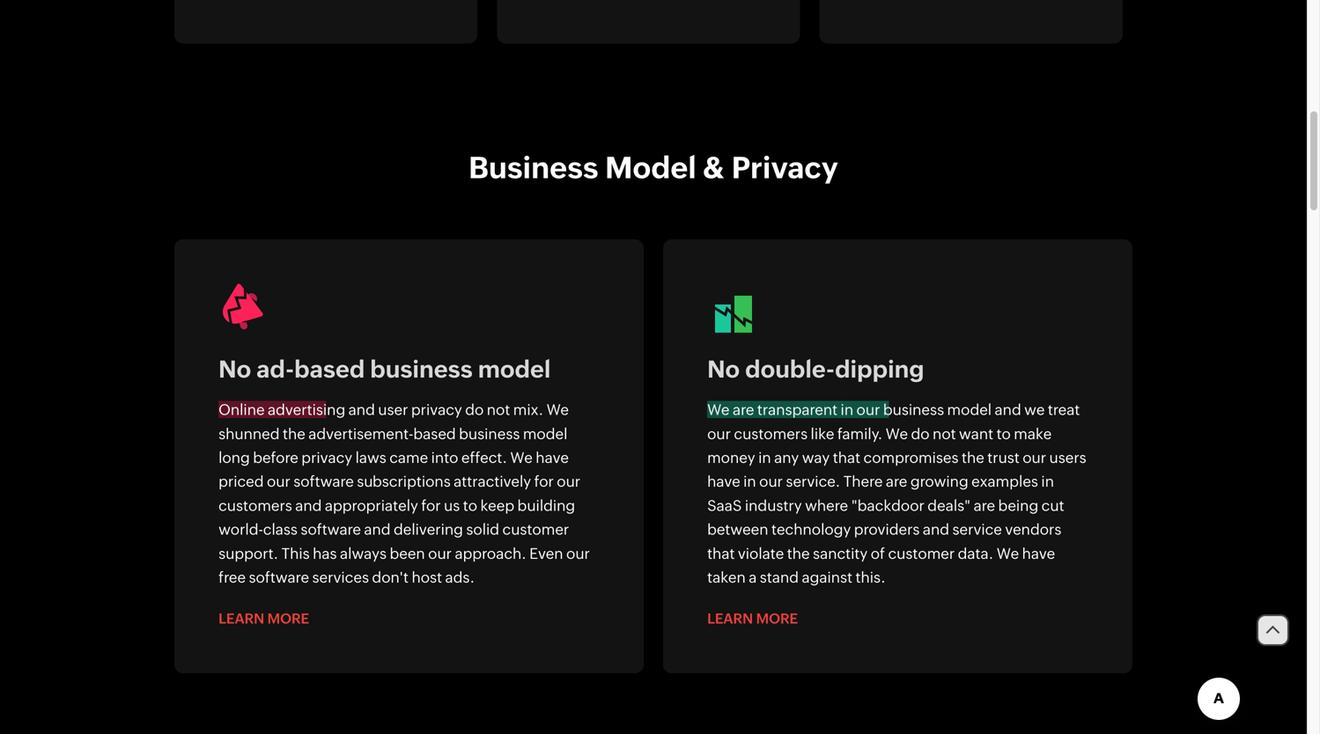 Task type: describe. For each thing, give the bounding box(es) containing it.
and inside "we are transparent in our business model and we treat our customers like family."
[[995, 401, 1021, 418]]

to inside we do not want to make money in any way that compromises the trust our users have in our service. there are growing examples in saas industry where "backdoor deals" are being cut between technology providers and service vendors that violate the sanctity of customer data. we have taken a stand against this.
[[997, 425, 1011, 442]]

online
[[218, 401, 265, 418]]

examples
[[972, 473, 1038, 490]]

services
[[312, 569, 369, 586]]

building
[[517, 497, 575, 514]]

us
[[444, 497, 460, 514]]

we are transparent in our business model and we treat our customers like family.
[[707, 401, 1080, 442]]

being
[[998, 497, 1039, 514]]

always
[[340, 545, 387, 562]]

our down make
[[1023, 449, 1046, 466]]

we for compromises
[[886, 425, 908, 442]]

solid
[[466, 521, 499, 538]]

customers inside "we are transparent in our business model and we treat our customers like family."
[[734, 425, 808, 442]]

sanctity
[[813, 545, 868, 562]]

approach.
[[455, 545, 526, 562]]

2 vertical spatial software
[[249, 569, 309, 586]]

no for no double-dipping
[[707, 356, 740, 383]]

keep
[[480, 497, 514, 514]]

1 vertical spatial for
[[421, 497, 441, 514]]

dipping
[[835, 356, 924, 383]]

attractively
[[454, 473, 531, 490]]

a
[[749, 569, 757, 586]]

0 vertical spatial business
[[370, 356, 473, 383]]

double-
[[745, 356, 835, 383]]

0 vertical spatial that
[[833, 449, 861, 466]]

there
[[843, 473, 883, 490]]

do inside we do not want to make money in any way that compromises the trust our users have in our service. there are growing examples in saas industry where "backdoor deals" are being cut between technology providers and service vendors that violate the sanctity of customer data. we have taken a stand against this.
[[911, 425, 930, 442]]

online advertising and user privacy do not mix.
[[218, 401, 544, 418]]

our right even
[[566, 545, 590, 562]]

advertisement-
[[308, 425, 413, 442]]

service.
[[786, 473, 840, 490]]

"backdoor
[[851, 497, 925, 514]]

&
[[703, 151, 725, 185]]

this.
[[856, 569, 886, 586]]

1 horizontal spatial the
[[787, 545, 810, 562]]

learn more link for ad-
[[218, 611, 309, 627]]

in up the 'cut'
[[1041, 473, 1054, 490]]

make
[[1014, 425, 1052, 442]]

user
[[378, 401, 408, 418]]

the inside we shunned the advertisement-based business model long before privacy laws came into effect. we have priced our software subscriptions attractively for our customers and appropriately for us to keep building world-class software and delivering solid customer support. this has always been our approach. even our free software services don't host ads.
[[283, 425, 305, 442]]

into
[[431, 449, 458, 466]]

we shunned the advertisement-based business model long before privacy laws came into effect. we have priced our software subscriptions attractively for our customers and appropriately for us to keep building world-class software and delivering solid customer support. this has always been our approach. even our free software services don't host ads.
[[218, 401, 590, 586]]

are inside "we are transparent in our business model and we treat our customers like family."
[[733, 401, 754, 418]]

learn more for double-
[[707, 611, 798, 627]]

advertising
[[268, 401, 345, 418]]

no double-dipping
[[707, 356, 924, 383]]

1 vertical spatial the
[[962, 449, 984, 466]]

1 vertical spatial are
[[886, 473, 907, 490]]

subscriptions
[[357, 473, 451, 490]]

model for we shunned the advertisement-based business model long before privacy laws came into effect. we have priced our software subscriptions attractively for our customers and appropriately for us to keep building world-class software and delivering solid customer support. this has always been our approach. even our free software services don't host ads.
[[523, 425, 567, 442]]

0 vertical spatial model
[[478, 356, 551, 383]]

against
[[802, 569, 853, 586]]

appropriately
[[325, 497, 418, 514]]

growing
[[910, 473, 969, 490]]

stand
[[760, 569, 799, 586]]

1 vertical spatial that
[[707, 545, 735, 562]]

we for came
[[547, 401, 569, 418]]

family.
[[837, 425, 883, 442]]

business
[[469, 151, 599, 185]]

to inside we shunned the advertisement-based business model long before privacy laws came into effect. we have priced our software subscriptions attractively for our customers and appropriately for us to keep building world-class software and delivering solid customer support. this has always been our approach. even our free software services don't host ads.
[[463, 497, 477, 514]]

model
[[605, 151, 696, 185]]

service
[[952, 521, 1002, 538]]

ad-
[[256, 356, 294, 383]]

based inside we shunned the advertisement-based business model long before privacy laws came into effect. we have priced our software subscriptions attractively for our customers and appropriately for us to keep building world-class software and delivering solid customer support. this has always been our approach. even our free software services don't host ads.
[[413, 425, 456, 442]]

been
[[390, 545, 425, 562]]

even
[[529, 545, 563, 562]]

mix.
[[513, 401, 544, 418]]

we right data.
[[997, 545, 1019, 562]]

and up advertisement-
[[348, 401, 375, 418]]

0 vertical spatial do
[[465, 401, 484, 418]]

our up 'building'
[[557, 473, 580, 490]]

customers inside we shunned the advertisement-based business model long before privacy laws came into effect. we have priced our software subscriptions attractively for our customers and appropriately for us to keep building world-class software and delivering solid customer support. this has always been our approach. even our free software services don't host ads.
[[218, 497, 292, 514]]

way
[[802, 449, 830, 466]]

users
[[1049, 449, 1086, 466]]

1 vertical spatial have
[[707, 473, 740, 490]]

no ad-based business model
[[218, 356, 551, 383]]

and inside we do not want to make money in any way that compromises the trust our users have in our service. there are growing examples in saas industry where "backdoor deals" are being cut between technology providers and service vendors that violate the sanctity of customer data. we have taken a stand against this.
[[923, 521, 949, 538]]

business for we shunned the advertisement-based business model long before privacy laws came into effect. we have priced our software subscriptions attractively for our customers and appropriately for us to keep building world-class software and delivering solid customer support. this has always been our approach. even our free software services don't host ads.
[[459, 425, 520, 442]]

privacy inside we shunned the advertisement-based business model long before privacy laws came into effect. we have priced our software subscriptions attractively for our customers and appropriately for us to keep building world-class software and delivering solid customer support. this has always been our approach. even our free software services don't host ads.
[[301, 449, 352, 466]]

business for we are transparent in our business model and we treat our customers like family.
[[883, 401, 944, 418]]

laws
[[355, 449, 386, 466]]

providers
[[854, 521, 920, 538]]

we do not want to make money in any way that compromises the trust our users have in our service. there are growing examples in saas industry where "backdoor deals" are being cut between technology providers and service vendors that violate the sanctity of customer data. we have taken a stand against this.
[[707, 425, 1086, 586]]



Task type: locate. For each thing, give the bounding box(es) containing it.
0 vertical spatial customers
[[734, 425, 808, 442]]

customer down "providers"
[[888, 545, 955, 562]]

world-
[[218, 521, 263, 538]]

1 vertical spatial based
[[413, 425, 456, 442]]

not left mix.
[[487, 401, 510, 418]]

to
[[997, 425, 1011, 442], [463, 497, 477, 514]]

1 horizontal spatial do
[[911, 425, 930, 442]]

1 horizontal spatial have
[[707, 473, 740, 490]]

1 vertical spatial do
[[911, 425, 930, 442]]

0 horizontal spatial to
[[463, 497, 477, 514]]

more down stand
[[756, 611, 798, 627]]

learn more down free
[[218, 611, 309, 627]]

0 vertical spatial privacy
[[411, 401, 462, 418]]

not inside we do not want to make money in any way that compromises the trust our users have in our service. there are growing examples in saas industry where "backdoor deals" are being cut between technology providers and service vendors that violate the sanctity of customer data. we have taken a stand against this.
[[933, 425, 956, 442]]

1 horizontal spatial that
[[833, 449, 861, 466]]

to up the trust
[[997, 425, 1011, 442]]

2 vertical spatial have
[[1022, 545, 1055, 562]]

0 vertical spatial to
[[997, 425, 1011, 442]]

learn more link down a
[[707, 611, 798, 627]]

want
[[959, 425, 994, 442]]

0 horizontal spatial more
[[267, 611, 309, 627]]

1 horizontal spatial more
[[756, 611, 798, 627]]

no left ad-
[[218, 356, 251, 383]]

for left us
[[421, 497, 441, 514]]

0 horizontal spatial do
[[465, 401, 484, 418]]

has
[[313, 545, 337, 562]]

learn down free
[[218, 611, 264, 627]]

learn for ad-
[[218, 611, 264, 627]]

no for no ad-based business model
[[218, 356, 251, 383]]

2 horizontal spatial the
[[962, 449, 984, 466]]

we for customers
[[707, 401, 730, 418]]

1 horizontal spatial based
[[413, 425, 456, 442]]

0 vertical spatial based
[[294, 356, 365, 383]]

of
[[871, 545, 885, 562]]

to right us
[[463, 497, 477, 514]]

shunned
[[218, 425, 280, 442]]

don't
[[372, 569, 409, 586]]

customers up any
[[734, 425, 808, 442]]

have
[[536, 449, 569, 466], [707, 473, 740, 490], [1022, 545, 1055, 562]]

our up industry
[[759, 473, 783, 490]]

customer up even
[[502, 521, 569, 538]]

effect.
[[461, 449, 507, 466]]

0 horizontal spatial not
[[487, 401, 510, 418]]

software down this
[[249, 569, 309, 586]]

0 vertical spatial software
[[294, 473, 354, 490]]

our up 'money'
[[707, 425, 731, 442]]

our
[[857, 401, 880, 418], [707, 425, 731, 442], [1023, 449, 1046, 466], [267, 473, 290, 490], [557, 473, 580, 490], [759, 473, 783, 490], [428, 545, 452, 562], [566, 545, 590, 562]]

are up service
[[974, 497, 995, 514]]

0 horizontal spatial customers
[[218, 497, 292, 514]]

1 horizontal spatial learn more link
[[707, 611, 798, 627]]

learn down taken
[[707, 611, 753, 627]]

2 no from the left
[[707, 356, 740, 383]]

1 vertical spatial privacy
[[301, 449, 352, 466]]

before
[[253, 449, 298, 466]]

model down mix.
[[523, 425, 567, 442]]

more for double-
[[756, 611, 798, 627]]

we
[[547, 401, 569, 418], [707, 401, 730, 418], [886, 425, 908, 442], [510, 449, 533, 466], [997, 545, 1019, 562]]

0 horizontal spatial the
[[283, 425, 305, 442]]

taken
[[707, 569, 746, 586]]

more
[[267, 611, 309, 627], [756, 611, 798, 627]]

1 learn more link from the left
[[218, 611, 309, 627]]

business inside "we are transparent in our business model and we treat our customers like family."
[[883, 401, 944, 418]]

delivering
[[394, 521, 463, 538]]

privacy right user
[[411, 401, 462, 418]]

business up user
[[370, 356, 473, 383]]

model for we are transparent in our business model and we treat our customers like family.
[[947, 401, 992, 418]]

2 more from the left
[[756, 611, 798, 627]]

0 horizontal spatial learn
[[218, 611, 264, 627]]

0 horizontal spatial for
[[421, 497, 441, 514]]

vendors
[[1005, 521, 1062, 538]]

1 horizontal spatial privacy
[[411, 401, 462, 418]]

model
[[478, 356, 551, 383], [947, 401, 992, 418], [523, 425, 567, 442]]

learn
[[218, 611, 264, 627], [707, 611, 753, 627]]

host
[[412, 569, 442, 586]]

no left double-
[[707, 356, 740, 383]]

1 horizontal spatial learn
[[707, 611, 753, 627]]

have up 'building'
[[536, 449, 569, 466]]

1 learn more from the left
[[218, 611, 309, 627]]

business up compromises
[[883, 401, 944, 418]]

not
[[487, 401, 510, 418], [933, 425, 956, 442]]

0 horizontal spatial privacy
[[301, 449, 352, 466]]

1 horizontal spatial not
[[933, 425, 956, 442]]

and left the we
[[995, 401, 1021, 418]]

2 horizontal spatial have
[[1022, 545, 1055, 562]]

1 horizontal spatial for
[[534, 473, 554, 490]]

model inside "we are transparent in our business model and we treat our customers like family."
[[947, 401, 992, 418]]

model up mix.
[[478, 356, 551, 383]]

1 learn from the left
[[218, 611, 264, 627]]

0 horizontal spatial are
[[733, 401, 754, 418]]

and down deals"
[[923, 521, 949, 538]]

in
[[841, 401, 853, 418], [758, 449, 771, 466], [743, 473, 756, 490], [1041, 473, 1054, 490]]

cut
[[1042, 497, 1064, 514]]

1 vertical spatial not
[[933, 425, 956, 442]]

are up "backdoor at the right
[[886, 473, 907, 490]]

industry
[[745, 497, 802, 514]]

in inside "we are transparent in our business model and we treat our customers like family."
[[841, 401, 853, 418]]

our down delivering
[[428, 545, 452, 562]]

the
[[283, 425, 305, 442], [962, 449, 984, 466], [787, 545, 810, 562]]

are
[[733, 401, 754, 418], [886, 473, 907, 490], [974, 497, 995, 514]]

privacy
[[411, 401, 462, 418], [301, 449, 352, 466]]

more for ad-
[[267, 611, 309, 627]]

0 vertical spatial have
[[536, 449, 569, 466]]

1 horizontal spatial are
[[886, 473, 907, 490]]

deals"
[[928, 497, 971, 514]]

learn more link down free
[[218, 611, 309, 627]]

learn for double-
[[707, 611, 753, 627]]

1 vertical spatial to
[[463, 497, 477, 514]]

violate
[[738, 545, 784, 562]]

money
[[707, 449, 755, 466]]

model inside we shunned the advertisement-based business model long before privacy laws came into effect. we have priced our software subscriptions attractively for our customers and appropriately for us to keep building world-class software and delivering solid customer support. this has always been our approach. even our free software services don't host ads.
[[523, 425, 567, 442]]

the down the technology
[[787, 545, 810, 562]]

compromises
[[864, 449, 959, 466]]

that
[[833, 449, 861, 466], [707, 545, 735, 562]]

model up want
[[947, 401, 992, 418]]

0 horizontal spatial customer
[[502, 521, 569, 538]]

technology
[[771, 521, 851, 538]]

saas
[[707, 497, 742, 514]]

the down want
[[962, 449, 984, 466]]

our up family.
[[857, 401, 880, 418]]

long
[[218, 449, 250, 466]]

in down 'money'
[[743, 473, 756, 490]]

we
[[1024, 401, 1045, 418]]

do
[[465, 401, 484, 418], [911, 425, 930, 442]]

0 vertical spatial for
[[534, 473, 554, 490]]

0 horizontal spatial that
[[707, 545, 735, 562]]

business up effect.
[[459, 425, 520, 442]]

like
[[811, 425, 834, 442]]

1 horizontal spatial learn more
[[707, 611, 798, 627]]

privacy down advertisement-
[[301, 449, 352, 466]]

transparent
[[757, 401, 838, 418]]

1 vertical spatial customer
[[888, 545, 955, 562]]

we inside "we are transparent in our business model and we treat our customers like family."
[[707, 401, 730, 418]]

that down family.
[[833, 449, 861, 466]]

learn more link
[[218, 611, 309, 627], [707, 611, 798, 627]]

software
[[294, 473, 354, 490], [301, 521, 361, 538], [249, 569, 309, 586]]

1 vertical spatial model
[[947, 401, 992, 418]]

free
[[218, 569, 246, 586]]

ads.
[[445, 569, 475, 586]]

based up advertising
[[294, 356, 365, 383]]

2 learn from the left
[[707, 611, 753, 627]]

based
[[294, 356, 365, 383], [413, 425, 456, 442]]

that up taken
[[707, 545, 735, 562]]

we right mix.
[[547, 401, 569, 418]]

and down appropriately
[[364, 521, 391, 538]]

0 vertical spatial customer
[[502, 521, 569, 538]]

do up compromises
[[911, 425, 930, 442]]

class
[[263, 521, 298, 538]]

have inside we shunned the advertisement-based business model long before privacy laws came into effect. we have priced our software subscriptions attractively for our customers and appropriately for us to keep building world-class software and delivering solid customer support. this has always been our approach. even our free software services don't host ads.
[[536, 449, 569, 466]]

more down this
[[267, 611, 309, 627]]

1 no from the left
[[218, 356, 251, 383]]

1 horizontal spatial no
[[707, 356, 740, 383]]

came
[[389, 449, 428, 466]]

0 vertical spatial the
[[283, 425, 305, 442]]

support.
[[218, 545, 278, 562]]

no
[[218, 356, 251, 383], [707, 356, 740, 383]]

for up 'building'
[[534, 473, 554, 490]]

do up effect.
[[465, 401, 484, 418]]

1 horizontal spatial customer
[[888, 545, 955, 562]]

0 vertical spatial not
[[487, 401, 510, 418]]

and up class
[[295, 497, 322, 514]]

learn more for ad-
[[218, 611, 309, 627]]

trust
[[987, 449, 1020, 466]]

and
[[348, 401, 375, 418], [995, 401, 1021, 418], [295, 497, 322, 514], [364, 521, 391, 538], [923, 521, 949, 538]]

any
[[774, 449, 799, 466]]

2 vertical spatial model
[[523, 425, 567, 442]]

2 vertical spatial business
[[459, 425, 520, 442]]

2 horizontal spatial are
[[974, 497, 995, 514]]

1 vertical spatial business
[[883, 401, 944, 418]]

0 horizontal spatial learn more
[[218, 611, 309, 627]]

based up into
[[413, 425, 456, 442]]

customer inside we do not want to make money in any way that compromises the trust our users have in our service. there are growing examples in saas industry where "backdoor deals" are being cut between technology providers and service vendors that violate the sanctity of customer data. we have taken a stand against this.
[[888, 545, 955, 562]]

we right effect.
[[510, 449, 533, 466]]

software up appropriately
[[294, 473, 354, 490]]

this
[[281, 545, 310, 562]]

0 horizontal spatial no
[[218, 356, 251, 383]]

for
[[534, 473, 554, 490], [421, 497, 441, 514]]

customers down priced
[[218, 497, 292, 514]]

customer
[[502, 521, 569, 538], [888, 545, 955, 562]]

2 vertical spatial are
[[974, 497, 995, 514]]

1 vertical spatial software
[[301, 521, 361, 538]]

business model & privacy
[[469, 151, 838, 185]]

0 vertical spatial are
[[733, 401, 754, 418]]

data.
[[958, 545, 994, 562]]

1 more from the left
[[267, 611, 309, 627]]

1 horizontal spatial to
[[997, 425, 1011, 442]]

priced
[[218, 473, 264, 490]]

learn more link for double-
[[707, 611, 798, 627]]

in up family.
[[841, 401, 853, 418]]

privacy
[[732, 151, 838, 185]]

learn more
[[218, 611, 309, 627], [707, 611, 798, 627]]

we up compromises
[[886, 425, 908, 442]]

software up has
[[301, 521, 361, 538]]

business inside we shunned the advertisement-based business model long before privacy laws came into effect. we have priced our software subscriptions attractively for our customers and appropriately for us to keep building world-class software and delivering solid customer support. this has always been our approach. even our free software services don't host ads.
[[459, 425, 520, 442]]

treat
[[1048, 401, 1080, 418]]

have up saas at the bottom right
[[707, 473, 740, 490]]

in left any
[[758, 449, 771, 466]]

the down advertising
[[283, 425, 305, 442]]

learn more down a
[[707, 611, 798, 627]]

between
[[707, 521, 768, 538]]

our down before
[[267, 473, 290, 490]]

0 horizontal spatial learn more link
[[218, 611, 309, 627]]

not left want
[[933, 425, 956, 442]]

where
[[805, 497, 848, 514]]

1 vertical spatial customers
[[218, 497, 292, 514]]

are up 'money'
[[733, 401, 754, 418]]

2 learn more from the left
[[707, 611, 798, 627]]

have down vendors
[[1022, 545, 1055, 562]]

0 horizontal spatial have
[[536, 449, 569, 466]]

1 horizontal spatial customers
[[734, 425, 808, 442]]

2 learn more link from the left
[[707, 611, 798, 627]]

we up 'money'
[[707, 401, 730, 418]]

customer inside we shunned the advertisement-based business model long before privacy laws came into effect. we have priced our software subscriptions attractively for our customers and appropriately for us to keep building world-class software and delivering solid customer support. this has always been our approach. even our free software services don't host ads.
[[502, 521, 569, 538]]

2 vertical spatial the
[[787, 545, 810, 562]]

0 horizontal spatial based
[[294, 356, 365, 383]]



Task type: vqa. For each thing, say whether or not it's contained in the screenshot.
the Terry Turtle IMAGE
no



